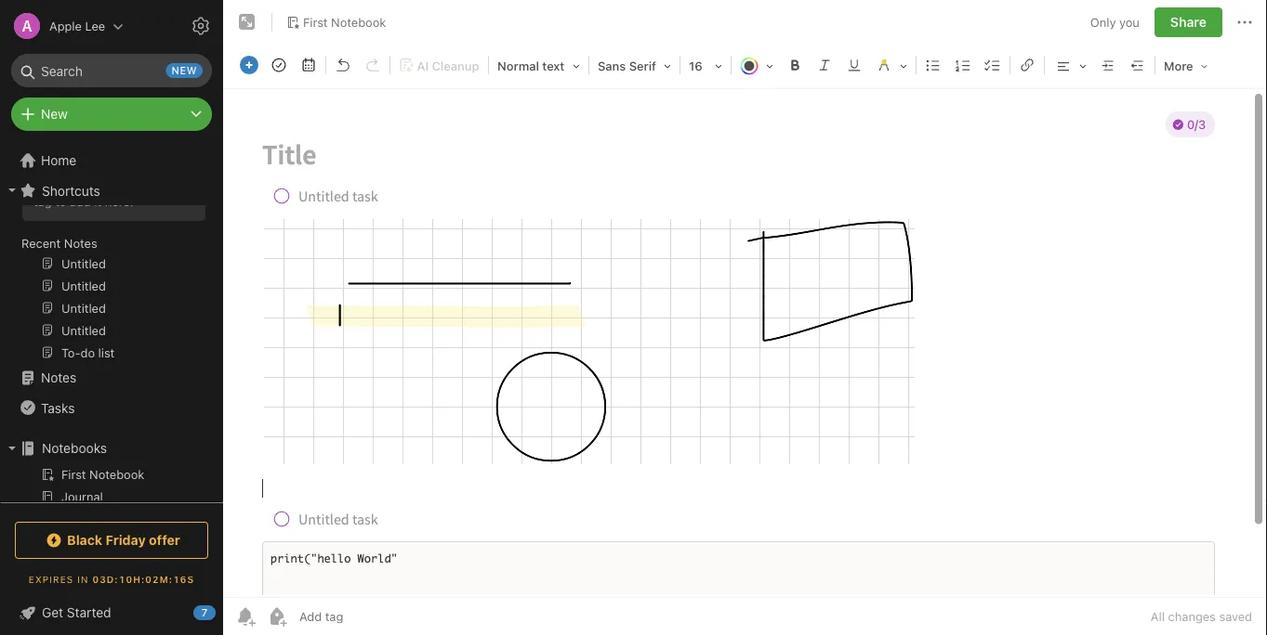 Task type: locate. For each thing, give the bounding box(es) containing it.
Font size field
[[682, 52, 729, 79]]

recent notes
[[21, 236, 97, 250]]

notes up tasks on the left of the page
[[41, 371, 76, 386]]

tree
[[0, 92, 223, 636]]

expand notebooks image
[[5, 442, 20, 457]]

Add tag field
[[298, 609, 437, 625]]

undo image
[[330, 52, 356, 78]]

group
[[0, 122, 215, 371], [0, 464, 215, 561]]

share
[[1171, 14, 1207, 30]]

notes inside group
[[64, 236, 97, 250]]

checklist image
[[980, 52, 1006, 78]]

insert link image
[[1014, 52, 1040, 78]]

outdent image
[[1125, 52, 1151, 78]]

Note Editor text field
[[223, 89, 1267, 598]]

numbered list image
[[950, 52, 976, 78]]

bulleted list image
[[920, 52, 947, 78]]

More actions field
[[1234, 7, 1256, 37]]

Insert field
[[235, 52, 263, 78]]

shortcuts button
[[0, 176, 215, 205]]

Help and Learning task checklist field
[[0, 599, 223, 629]]

notes link
[[0, 364, 215, 393]]

note,
[[33, 177, 62, 191]]

serif
[[629, 59, 656, 73]]

expires
[[29, 575, 74, 585]]

7
[[202, 608, 208, 620]]

indent image
[[1095, 52, 1121, 78]]

1 group from the top
[[0, 122, 215, 371]]

notes
[[64, 236, 97, 250], [41, 371, 76, 386]]

on
[[129, 161, 143, 175]]

add
[[70, 194, 91, 208]]

only
[[1090, 15, 1116, 29]]

normal
[[497, 59, 539, 73]]

home
[[41, 153, 76, 168]]

Search text field
[[24, 54, 199, 87]]

Font color field
[[734, 52, 780, 79]]

Heading level field
[[491, 52, 587, 79]]

notebook,
[[65, 177, 122, 191]]

Highlight field
[[869, 52, 914, 79]]

sans serif
[[598, 59, 656, 73]]

1 vertical spatial group
[[0, 464, 215, 561]]

notes right recent
[[64, 236, 97, 250]]

0 vertical spatial notes
[[64, 236, 97, 250]]

new
[[41, 106, 68, 122]]

underline image
[[841, 52, 867, 78]]

Font family field
[[591, 52, 678, 79]]

only you
[[1090, 15, 1140, 29]]

0 vertical spatial group
[[0, 122, 215, 371]]

it
[[94, 194, 102, 208]]

add a reminder image
[[234, 606, 257, 629]]

note window element
[[223, 0, 1267, 636]]

get
[[42, 606, 63, 621]]

16
[[689, 59, 703, 73]]

sans
[[598, 59, 626, 73]]

or
[[159, 177, 171, 191]]

friday
[[106, 533, 146, 549]]

More field
[[1158, 52, 1215, 79]]



Task type: vqa. For each thing, say whether or not it's contained in the screenshot.
search Text Field
yes



Task type: describe. For each thing, give the bounding box(es) containing it.
black friday offer
[[67, 533, 180, 549]]

all
[[1151, 610, 1165, 624]]

tree containing home
[[0, 92, 223, 636]]

here.
[[105, 194, 133, 208]]

text
[[542, 59, 565, 73]]

a
[[146, 161, 153, 175]]

more
[[1164, 59, 1193, 73]]

tasks
[[41, 401, 75, 416]]

first notebook button
[[280, 9, 393, 35]]

tasks button
[[0, 393, 215, 423]]

group containing icon on a note, notebook, stack or tag to add it here.
[[0, 122, 215, 371]]

tag
[[33, 194, 52, 208]]

notebooks link
[[0, 434, 215, 464]]

1 vertical spatial notes
[[41, 371, 76, 386]]

stack
[[125, 177, 156, 191]]

calendar event image
[[296, 52, 322, 78]]

notebooks
[[42, 441, 107, 457]]

more actions image
[[1234, 11, 1256, 33]]

icon on a note, notebook, stack or tag to add it here.
[[33, 161, 171, 208]]

changes
[[1168, 610, 1216, 624]]

normal text
[[497, 59, 565, 73]]

new search field
[[24, 54, 203, 87]]

home link
[[0, 146, 223, 176]]

03d:10h:02m:16s
[[92, 575, 195, 585]]

apple
[[49, 19, 82, 33]]

you
[[1120, 15, 1140, 29]]

shortcuts
[[42, 183, 100, 198]]

black friday offer button
[[15, 523, 208, 560]]

expand note image
[[236, 11, 258, 33]]

2 group from the top
[[0, 464, 215, 561]]

icon
[[102, 161, 125, 175]]

offer
[[149, 533, 180, 549]]

notebook
[[331, 15, 386, 29]]

bold image
[[782, 52, 808, 78]]

Account field
[[0, 7, 124, 45]]

saved
[[1219, 610, 1252, 624]]

apple lee
[[49, 19, 105, 33]]

first notebook
[[303, 15, 386, 29]]

settings image
[[190, 15, 212, 37]]

lee
[[85, 19, 105, 33]]

share button
[[1155, 7, 1223, 37]]

black
[[67, 533, 102, 549]]

italic image
[[812, 52, 838, 78]]

expires in 03d:10h:02m:16s
[[29, 575, 195, 585]]

to
[[55, 194, 66, 208]]

Alignment field
[[1047, 52, 1093, 79]]

all changes saved
[[1151, 610, 1252, 624]]

in
[[77, 575, 89, 585]]

new button
[[11, 98, 212, 131]]

first
[[303, 15, 328, 29]]

get started
[[42, 606, 111, 621]]

click to collapse image
[[216, 602, 230, 624]]

started
[[67, 606, 111, 621]]

add tag image
[[266, 606, 288, 629]]

recent
[[21, 236, 61, 250]]

new
[[172, 65, 197, 77]]

task image
[[266, 52, 292, 78]]



